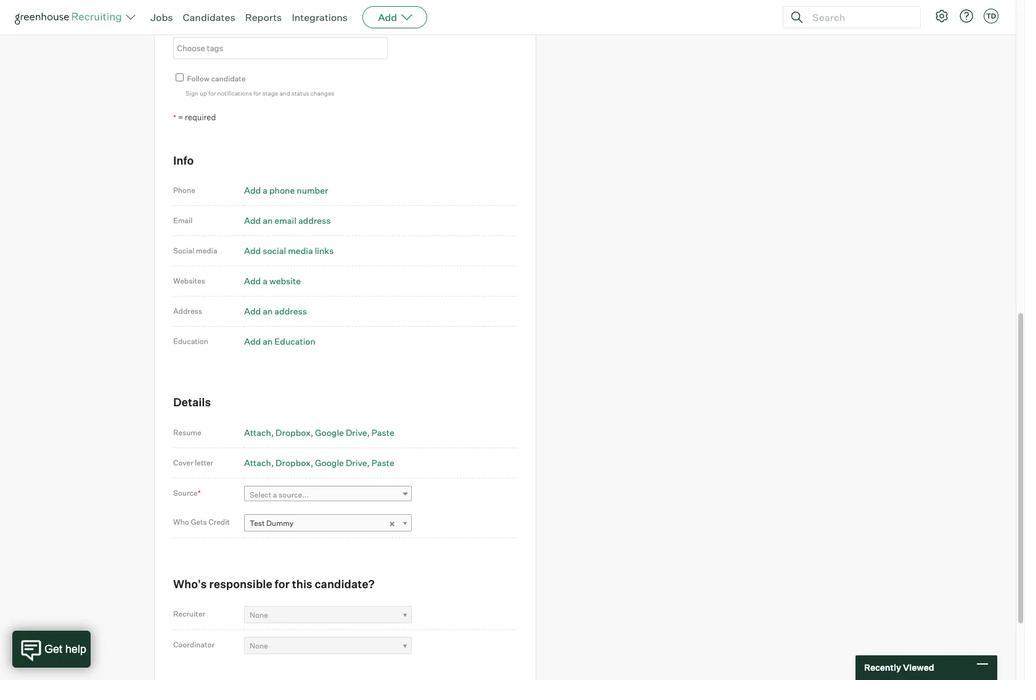 Task type: vqa. For each thing, say whether or not it's contained in the screenshot.
bottom Attach Dropbox Google Drive Paste
yes



Task type: describe. For each thing, give the bounding box(es) containing it.
cover
[[173, 458, 193, 467]]

paste for cover letter
[[372, 458, 395, 468]]

candidate tags
[[173, 25, 227, 34]]

google drive link for cover letter
[[315, 458, 370, 468]]

a for website
[[263, 276, 268, 286]]

credit
[[209, 518, 230, 527]]

links
[[315, 246, 334, 256]]

candidate
[[173, 25, 209, 34]]

integrations
[[292, 11, 348, 23]]

a for phone
[[263, 185, 268, 196]]

add an address
[[244, 306, 307, 317]]

select
[[250, 490, 272, 500]]

add a phone number
[[244, 185, 328, 196]]

for for responsible
[[275, 577, 290, 591]]

google drive link for resume
[[315, 427, 370, 438]]

greenhouse recruiting image
[[15, 10, 126, 25]]

0 horizontal spatial media
[[196, 246, 217, 256]]

viewed
[[904, 663, 935, 673]]

social
[[173, 246, 194, 256]]

attach link for cover letter
[[244, 458, 274, 468]]

website
[[270, 276, 301, 286]]

=
[[178, 112, 183, 122]]

test
[[250, 519, 265, 528]]

add for add a phone number
[[244, 185, 261, 196]]

paste link for cover letter
[[372, 458, 395, 468]]

dropbox link for cover letter
[[276, 458, 313, 468]]

who's
[[173, 577, 207, 591]]

resume
[[173, 428, 202, 437]]

none link for coordinator
[[244, 637, 412, 655]]

add an education link
[[244, 336, 316, 347]]

who gets credit
[[173, 518, 230, 527]]

source
[[173, 488, 198, 498]]

add for add a website
[[244, 276, 261, 286]]

configure image
[[935, 9, 950, 23]]

Notes text field
[[173, 0, 389, 11]]

who
[[173, 518, 189, 527]]

this
[[292, 577, 313, 591]]

stage
[[263, 89, 278, 97]]

attach dropbox google drive paste for resume
[[244, 427, 395, 438]]

add a phone number link
[[244, 185, 328, 196]]

drive for resume
[[346, 427, 367, 438]]

reports link
[[245, 11, 282, 23]]

required
[[185, 112, 216, 122]]

an for address
[[263, 306, 273, 317]]

who's responsible for this candidate?
[[173, 577, 375, 591]]

0 horizontal spatial education
[[173, 337, 208, 346]]

1 horizontal spatial *
[[198, 488, 201, 498]]

add for add social media links
[[244, 246, 261, 256]]

select a source...
[[250, 490, 309, 500]]

dummy
[[267, 519, 294, 528]]

add social media links
[[244, 246, 334, 256]]

phone
[[173, 186, 195, 195]]

status
[[292, 89, 309, 97]]

paste for resume
[[372, 427, 395, 438]]

responsible
[[209, 577, 273, 591]]

1 horizontal spatial education
[[275, 336, 316, 347]]

a for source...
[[273, 490, 277, 500]]

add for add an email address
[[244, 215, 261, 226]]

1 vertical spatial address
[[275, 306, 307, 317]]

candidates
[[183, 11, 235, 23]]

websites
[[173, 277, 205, 286]]

none for recruiter
[[250, 611, 268, 620]]

details
[[173, 396, 211, 409]]

add for add
[[378, 11, 397, 23]]

attach for resume
[[244, 427, 271, 438]]

dropbox link for resume
[[276, 427, 313, 438]]

tags
[[210, 25, 227, 34]]

attach dropbox google drive paste for cover letter
[[244, 458, 395, 468]]

sign up for notifications for stage and status changes
[[186, 89, 335, 97]]

add for add an address
[[244, 306, 261, 317]]

source...
[[279, 490, 309, 500]]

td button
[[982, 6, 1002, 26]]



Task type: locate. For each thing, give the bounding box(es) containing it.
2 attach from the top
[[244, 458, 271, 468]]

1 vertical spatial dropbox link
[[276, 458, 313, 468]]

0 vertical spatial attach
[[244, 427, 271, 438]]

1 vertical spatial google
[[315, 458, 344, 468]]

0 vertical spatial none
[[250, 611, 268, 620]]

integrations link
[[292, 11, 348, 23]]

jobs
[[150, 11, 173, 23]]

1 dropbox link from the top
[[276, 427, 313, 438]]

2 google from the top
[[315, 458, 344, 468]]

0 vertical spatial an
[[263, 215, 273, 226]]

info
[[173, 153, 194, 167]]

attach dropbox google drive paste
[[244, 427, 395, 438], [244, 458, 395, 468]]

2 none link from the top
[[244, 637, 412, 655]]

address down website
[[275, 306, 307, 317]]

1 google drive link from the top
[[315, 427, 370, 438]]

follow candidate
[[187, 74, 246, 83]]

address
[[298, 215, 331, 226], [275, 306, 307, 317]]

address right email
[[298, 215, 331, 226]]

0 vertical spatial attach dropbox google drive paste
[[244, 427, 395, 438]]

candidates link
[[183, 11, 235, 23]]

email
[[173, 216, 193, 225]]

social
[[263, 246, 286, 256]]

* inside * = required
[[173, 113, 176, 122]]

for right up
[[209, 89, 216, 97]]

a right the select
[[273, 490, 277, 500]]

media
[[288, 246, 313, 256], [196, 246, 217, 256]]

1 vertical spatial none
[[250, 641, 268, 651]]

2 none from the top
[[250, 641, 268, 651]]

test dummy link
[[244, 514, 412, 532]]

education down address
[[173, 337, 208, 346]]

add an email address link
[[244, 215, 331, 226]]

1 vertical spatial *
[[198, 488, 201, 498]]

test dummy
[[250, 519, 294, 528]]

a left website
[[263, 276, 268, 286]]

1 attach from the top
[[244, 427, 271, 438]]

1 drive from the top
[[346, 427, 367, 438]]

1 vertical spatial paste link
[[372, 458, 395, 468]]

dropbox for resume
[[276, 427, 311, 438]]

a left phone
[[263, 185, 268, 196]]

0 vertical spatial google
[[315, 427, 344, 438]]

google
[[315, 427, 344, 438], [315, 458, 344, 468]]

Follow candidate checkbox
[[176, 74, 184, 82]]

address
[[173, 307, 202, 316]]

0 vertical spatial *
[[173, 113, 176, 122]]

1 vertical spatial none link
[[244, 637, 412, 655]]

add social media links link
[[244, 246, 334, 256]]

education down add an address
[[275, 336, 316, 347]]

0 vertical spatial address
[[298, 215, 331, 226]]

attach for cover letter
[[244, 458, 271, 468]]

media left links
[[288, 246, 313, 256]]

add a website
[[244, 276, 301, 286]]

1 paste link from the top
[[372, 427, 395, 438]]

none link
[[244, 606, 412, 624], [244, 637, 412, 655]]

media right social at the left top of the page
[[196, 246, 217, 256]]

an down add a website "link"
[[263, 306, 273, 317]]

1 vertical spatial paste
[[372, 458, 395, 468]]

1 vertical spatial attach
[[244, 458, 271, 468]]

attach link
[[244, 427, 274, 438], [244, 458, 274, 468]]

2 dropbox link from the top
[[276, 458, 313, 468]]

letter
[[195, 458, 214, 467]]

recruiter
[[173, 610, 205, 619]]

1 vertical spatial google drive link
[[315, 458, 370, 468]]

recently
[[865, 663, 902, 673]]

notifications
[[217, 89, 252, 97]]

for for up
[[209, 89, 216, 97]]

dropbox link
[[276, 427, 313, 438], [276, 458, 313, 468]]

gets
[[191, 518, 207, 527]]

google for cover letter
[[315, 458, 344, 468]]

1 horizontal spatial media
[[288, 246, 313, 256]]

0 horizontal spatial *
[[173, 113, 176, 122]]

jobs link
[[150, 11, 173, 23]]

add button
[[363, 6, 428, 28]]

0 vertical spatial paste
[[372, 427, 395, 438]]

0 vertical spatial paste link
[[372, 427, 395, 438]]

None text field
[[174, 38, 384, 58]]

add an email address
[[244, 215, 331, 226]]

email
[[275, 215, 297, 226]]

0 horizontal spatial for
[[209, 89, 216, 97]]

1 vertical spatial attach link
[[244, 458, 274, 468]]

paste link for resume
[[372, 427, 395, 438]]

2 attach dropbox google drive paste from the top
[[244, 458, 395, 468]]

education
[[275, 336, 316, 347], [173, 337, 208, 346]]

phone
[[270, 185, 295, 196]]

attach
[[244, 427, 271, 438], [244, 458, 271, 468]]

drive
[[346, 427, 367, 438], [346, 458, 367, 468]]

1 horizontal spatial for
[[254, 89, 261, 97]]

add
[[378, 11, 397, 23], [244, 185, 261, 196], [244, 215, 261, 226], [244, 246, 261, 256], [244, 276, 261, 286], [244, 306, 261, 317], [244, 336, 261, 347]]

source *
[[173, 488, 201, 498]]

td button
[[984, 9, 999, 23]]

for left this
[[275, 577, 290, 591]]

2 vertical spatial a
[[273, 490, 277, 500]]

2 an from the top
[[263, 306, 273, 317]]

and
[[280, 89, 290, 97]]

drive for cover letter
[[346, 458, 367, 468]]

none link for recruiter
[[244, 606, 412, 624]]

candidate
[[211, 74, 246, 83]]

follow
[[187, 74, 210, 83]]

2 paste from the top
[[372, 458, 395, 468]]

1 vertical spatial a
[[263, 276, 268, 286]]

an for email
[[263, 215, 273, 226]]

paste link
[[372, 427, 395, 438], [372, 458, 395, 468]]

number
[[297, 185, 328, 196]]

changes
[[311, 89, 335, 97]]

candidate?
[[315, 577, 375, 591]]

add an address link
[[244, 306, 307, 317]]

recently viewed
[[865, 663, 935, 673]]

Search text field
[[810, 8, 910, 26]]

2 google drive link from the top
[[315, 458, 370, 468]]

select a source... link
[[244, 486, 412, 504]]

add a website link
[[244, 276, 301, 286]]

1 none from the top
[[250, 611, 268, 620]]

0 vertical spatial dropbox link
[[276, 427, 313, 438]]

* up gets
[[198, 488, 201, 498]]

1 vertical spatial attach dropbox google drive paste
[[244, 458, 395, 468]]

0 vertical spatial google drive link
[[315, 427, 370, 438]]

reports
[[245, 11, 282, 23]]

dropbox for cover letter
[[276, 458, 311, 468]]

attach link for resume
[[244, 427, 274, 438]]

0 vertical spatial dropbox
[[276, 427, 311, 438]]

an
[[263, 215, 273, 226], [263, 306, 273, 317], [263, 336, 273, 347]]

1 dropbox from the top
[[276, 427, 311, 438]]

1 vertical spatial an
[[263, 306, 273, 317]]

sign
[[186, 89, 199, 97]]

td
[[987, 12, 997, 20]]

1 google from the top
[[315, 427, 344, 438]]

3 an from the top
[[263, 336, 273, 347]]

dropbox
[[276, 427, 311, 438], [276, 458, 311, 468]]

2 horizontal spatial for
[[275, 577, 290, 591]]

* left =
[[173, 113, 176, 122]]

cover letter
[[173, 458, 214, 467]]

0 vertical spatial none link
[[244, 606, 412, 624]]

*
[[173, 113, 176, 122], [198, 488, 201, 498]]

2 dropbox from the top
[[276, 458, 311, 468]]

an down add an address
[[263, 336, 273, 347]]

coordinator
[[173, 640, 215, 650]]

add inside popup button
[[378, 11, 397, 23]]

a
[[263, 185, 268, 196], [263, 276, 268, 286], [273, 490, 277, 500]]

2 paste link from the top
[[372, 458, 395, 468]]

none
[[250, 611, 268, 620], [250, 641, 268, 651]]

0 vertical spatial drive
[[346, 427, 367, 438]]

google drive link
[[315, 427, 370, 438], [315, 458, 370, 468]]

2 vertical spatial an
[[263, 336, 273, 347]]

google for resume
[[315, 427, 344, 438]]

2 drive from the top
[[346, 458, 367, 468]]

1 vertical spatial drive
[[346, 458, 367, 468]]

1 attach dropbox google drive paste from the top
[[244, 427, 395, 438]]

0 vertical spatial a
[[263, 185, 268, 196]]

up
[[200, 89, 207, 97]]

an left email
[[263, 215, 273, 226]]

0 vertical spatial attach link
[[244, 427, 274, 438]]

1 an from the top
[[263, 215, 273, 226]]

1 none link from the top
[[244, 606, 412, 624]]

social media
[[173, 246, 217, 256]]

an for education
[[263, 336, 273, 347]]

1 attach link from the top
[[244, 427, 274, 438]]

for
[[209, 89, 216, 97], [254, 89, 261, 97], [275, 577, 290, 591]]

1 vertical spatial dropbox
[[276, 458, 311, 468]]

add an education
[[244, 336, 316, 347]]

none for coordinator
[[250, 641, 268, 651]]

add for add an education
[[244, 336, 261, 347]]

for left stage
[[254, 89, 261, 97]]

1 paste from the top
[[372, 427, 395, 438]]

* = required
[[173, 112, 216, 122]]

a inside select a source... link
[[273, 490, 277, 500]]

paste
[[372, 427, 395, 438], [372, 458, 395, 468]]

2 attach link from the top
[[244, 458, 274, 468]]



